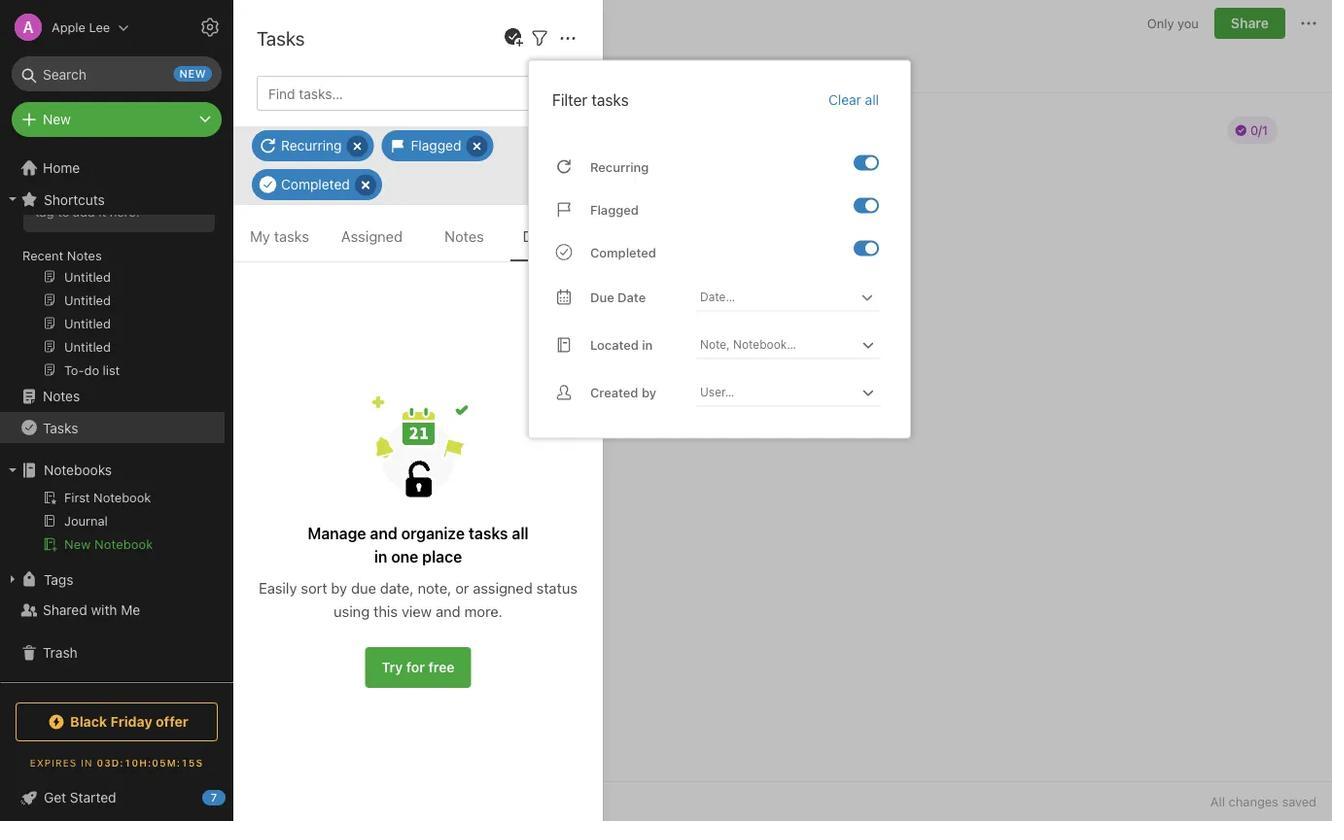 Task type: locate. For each thing, give the bounding box(es) containing it.
assigned
[[473, 580, 533, 597]]

1 horizontal spatial due
[[590, 290, 614, 305]]

new
[[43, 111, 71, 127], [64, 537, 91, 552]]

0 vertical spatial on
[[323, 60, 338, 76]]

notes right the recent
[[67, 248, 102, 263]]

2 horizontal spatial tasks
[[592, 90, 629, 109]]

0 vertical spatial new
[[43, 111, 71, 127]]

2 vertical spatial notes
[[43, 388, 80, 404]]

note, up view in the bottom left of the page
[[418, 580, 451, 597]]

2 vertical spatial tasks
[[469, 525, 508, 543]]

1 horizontal spatial and
[[436, 603, 461, 620]]

and right view in the bottom left of the page
[[436, 603, 461, 620]]

tasks right organize
[[469, 525, 508, 543]]

0 horizontal spatial and
[[370, 525, 397, 543]]

15,
[[370, 60, 388, 76]]

notebook,
[[68, 187, 128, 201]]

Located in field
[[696, 331, 898, 359]]

1 vertical spatial tasks
[[43, 420, 78, 436]]

my
[[250, 228, 270, 245]]

0 vertical spatial tasks
[[257, 26, 305, 49]]

completed
[[281, 176, 350, 193], [590, 245, 656, 259]]

share button
[[1214, 8, 1285, 39]]

by left due
[[331, 580, 347, 597]]

note,
[[35, 187, 65, 201], [418, 580, 451, 597]]

with
[[91, 602, 117, 618]]

note, inside easily sort by due date, note, or assigned status using this view and more.
[[418, 580, 451, 597]]

notes up tasks button
[[43, 388, 80, 404]]

flagged up dates
[[590, 202, 639, 217]]

1 vertical spatial new
[[64, 537, 91, 552]]

0 vertical spatial in
[[642, 338, 653, 352]]

all right clear
[[865, 91, 879, 107]]

0 horizontal spatial tasks
[[274, 228, 309, 245]]

0 horizontal spatial due
[[523, 228, 550, 245]]

new notebook button
[[0, 533, 225, 556]]

0 vertical spatial by
[[642, 385, 656, 400]]

new for new notebook
[[64, 537, 91, 552]]

try
[[382, 660, 403, 676]]

new inside popup button
[[43, 111, 71, 127]]

0 horizontal spatial completed
[[281, 176, 350, 193]]

due for due date
[[590, 290, 614, 305]]

trash
[[43, 645, 78, 661]]

last edited on nov 15, 2023
[[249, 60, 425, 76]]

flagged
[[411, 138, 461, 154], [590, 202, 639, 217]]

organize
[[401, 525, 465, 543]]

completed up the due date
[[590, 245, 656, 259]]

notebooks link
[[0, 455, 225, 486]]

0 horizontal spatial tasks
[[43, 420, 78, 436]]

notes button
[[418, 225, 510, 262]]

due dates
[[523, 228, 590, 245]]

manage
[[308, 525, 366, 543]]

0 vertical spatial all
[[865, 91, 879, 107]]

located
[[590, 338, 639, 352]]

0 vertical spatial due
[[523, 228, 550, 245]]

notes inside group
[[67, 248, 102, 263]]

shared
[[43, 602, 87, 618]]

new button
[[12, 102, 222, 137]]

started
[[70, 790, 116, 806]]

due for due dates
[[523, 228, 550, 245]]

or up more.
[[455, 580, 469, 597]]

recurring up 'completed' button
[[281, 138, 342, 154]]

apple
[[52, 20, 86, 35]]

0 horizontal spatial flagged
[[411, 138, 461, 154]]

1 vertical spatial or
[[455, 580, 469, 597]]

1 horizontal spatial flagged
[[590, 202, 639, 217]]

recent
[[22, 248, 63, 263]]

group
[[0, 128, 225, 389]]

1 vertical spatial on
[[135, 169, 149, 184]]

black friday offer button
[[16, 703, 218, 742]]

due
[[351, 580, 376, 597]]

1 vertical spatial flagged
[[590, 202, 639, 217]]

or
[[166, 187, 178, 201], [455, 580, 469, 597]]

notes link
[[0, 381, 225, 412]]

notebooks
[[44, 462, 112, 478]]

1 vertical spatial and
[[436, 603, 461, 620]]

1 horizontal spatial tasks
[[257, 26, 305, 49]]

get
[[44, 790, 66, 806]]

1 vertical spatial tasks
[[274, 228, 309, 245]]

due left dates
[[523, 228, 550, 245]]

new up home
[[43, 111, 71, 127]]

Help and Learning task checklist field
[[0, 783, 233, 814]]

1 horizontal spatial tasks
[[469, 525, 508, 543]]

note, up tag
[[35, 187, 65, 201]]

1 vertical spatial due
[[590, 290, 614, 305]]

on inside note window element
[[323, 60, 338, 76]]

on
[[323, 60, 338, 76], [135, 169, 149, 184]]

expand tags image
[[5, 572, 20, 587]]

0 vertical spatial tasks
[[592, 90, 629, 109]]

0 horizontal spatial all
[[512, 525, 529, 543]]

tasks button
[[0, 412, 225, 443]]

try for free
[[382, 660, 455, 676]]

in right located
[[642, 338, 653, 352]]

tasks inside button
[[274, 228, 309, 245]]

new up tags
[[64, 537, 91, 552]]

group containing icon on a note, notebook, stack or tag to add it here.
[[0, 128, 225, 389]]

1 vertical spatial note,
[[418, 580, 451, 597]]

recurring inside button
[[281, 138, 342, 154]]

more.
[[464, 603, 503, 620]]

tree containing home
[[0, 97, 233, 682]]

0 vertical spatial flagged
[[411, 138, 461, 154]]

on inside icon on a note, notebook, stack or tag to add it here.
[[135, 169, 149, 184]]

flagged down find tasks… text box
[[411, 138, 461, 154]]

and
[[370, 525, 397, 543], [436, 603, 461, 620]]

me
[[121, 602, 140, 618]]

1 horizontal spatial in
[[642, 338, 653, 352]]

1 horizontal spatial on
[[323, 60, 338, 76]]

tasks right my
[[274, 228, 309, 245]]

date,
[[380, 580, 414, 597]]

or inside easily sort by due date, note, or assigned status using this view and more.
[[455, 580, 469, 597]]

recurring button
[[252, 130, 374, 161]]

tasks right filter
[[592, 90, 629, 109]]

settings image
[[198, 16, 222, 39]]

1 vertical spatial notes
[[67, 248, 102, 263]]

1 horizontal spatial recurring
[[590, 159, 649, 174]]

0 vertical spatial completed
[[281, 176, 350, 193]]

in left one
[[374, 548, 387, 566]]

created
[[590, 385, 638, 400]]

or right stack
[[166, 187, 178, 201]]

new
[[179, 68, 206, 80]]

1 horizontal spatial all
[[865, 91, 879, 107]]

due
[[523, 228, 550, 245], [590, 290, 614, 305]]

notes right assigned
[[445, 228, 484, 245]]

friday
[[110, 714, 152, 730]]

completed down the recurring button
[[281, 176, 350, 193]]

Search text field
[[25, 56, 208, 91]]

lee
[[89, 20, 110, 35]]

in
[[642, 338, 653, 352], [374, 548, 387, 566]]

Note Editor text field
[[233, 93, 1332, 782]]

tasks
[[592, 90, 629, 109], [274, 228, 309, 245], [469, 525, 508, 543]]

new for new
[[43, 111, 71, 127]]

Filter tasks field
[[528, 26, 551, 50]]

1 vertical spatial by
[[331, 580, 347, 597]]

clear all
[[828, 91, 879, 107]]

0 vertical spatial or
[[166, 187, 178, 201]]

Account field
[[0, 8, 130, 47]]

0 vertical spatial note,
[[35, 187, 65, 201]]

0 vertical spatial and
[[370, 525, 397, 543]]

1 horizontal spatial note,
[[418, 580, 451, 597]]

tag
[[35, 204, 54, 219]]

icon
[[106, 169, 131, 184]]

0 horizontal spatial in
[[374, 548, 387, 566]]

1 horizontal spatial or
[[455, 580, 469, 597]]

1 vertical spatial completed
[[590, 245, 656, 259]]

0 horizontal spatial note,
[[35, 187, 65, 201]]

due left date
[[590, 290, 614, 305]]

notes inside button
[[445, 228, 484, 245]]

0 vertical spatial recurring
[[281, 138, 342, 154]]

new search field
[[25, 56, 212, 91]]

0 horizontal spatial or
[[166, 187, 178, 201]]

or inside icon on a note, notebook, stack or tag to add it here.
[[166, 187, 178, 201]]

and inside 'manage and organize tasks all in one place'
[[370, 525, 397, 543]]

1 vertical spatial in
[[374, 548, 387, 566]]

by right created
[[642, 385, 656, 400]]

tasks inside tasks button
[[43, 420, 78, 436]]

changes
[[1229, 795, 1278, 809]]

expires
[[30, 757, 77, 769]]

icon on a note, notebook, stack or tag to add it here.
[[35, 169, 178, 219]]

and up one
[[370, 525, 397, 543]]

my tasks
[[250, 228, 309, 245]]

tasks up edited
[[257, 26, 305, 49]]

date…
[[700, 290, 735, 304]]

tasks
[[257, 26, 305, 49], [43, 420, 78, 436]]

recurring down filter tasks
[[590, 159, 649, 174]]

0 vertical spatial notes
[[445, 228, 484, 245]]

0 horizontal spatial recurring
[[281, 138, 342, 154]]

0 horizontal spatial on
[[135, 169, 149, 184]]

on left 'nov'
[[323, 60, 338, 76]]

on left a
[[135, 169, 149, 184]]

due inside button
[[523, 228, 550, 245]]

all up assigned
[[512, 525, 529, 543]]

tasks up the notebooks
[[43, 420, 78, 436]]

1 horizontal spatial completed
[[590, 245, 656, 259]]

tree
[[0, 97, 233, 682]]

one
[[391, 548, 418, 566]]

new inside 'button'
[[64, 537, 91, 552]]

0 horizontal spatial by
[[331, 580, 347, 597]]

view
[[402, 603, 432, 620]]

1 vertical spatial all
[[512, 525, 529, 543]]

a
[[153, 169, 160, 184]]



Task type: vqa. For each thing, say whether or not it's contained in the screenshot.
BLACK FRIDAY OFFER popup button
yes



Task type: describe. For each thing, give the bounding box(es) containing it.
due date
[[590, 290, 646, 305]]

saved
[[1282, 795, 1317, 809]]

dates
[[553, 228, 590, 245]]

note,
[[700, 338, 730, 352]]

More actions and view options field
[[551, 26, 580, 50]]

completed image
[[865, 243, 877, 254]]

note window element
[[233, 0, 1332, 822]]

all inside 'manage and organize tasks all in one place'
[[512, 525, 529, 543]]

tags button
[[0, 564, 225, 595]]

expires in 03d:10h:05m:14s
[[30, 757, 203, 769]]

completed button
[[252, 169, 382, 200]]

in inside 'manage and organize tasks all in one place'
[[374, 548, 387, 566]]

by inside easily sort by due date, note, or assigned status using this view and more.
[[331, 580, 347, 597]]

flagged image
[[865, 200, 877, 212]]

all inside button
[[865, 91, 879, 107]]

this
[[374, 603, 398, 620]]

note, inside icon on a note, notebook, stack or tag to add it here.
[[35, 187, 65, 201]]

place
[[422, 548, 462, 566]]

you
[[1178, 16, 1199, 30]]

here.
[[110, 204, 140, 219]]

Find tasks… text field
[[261, 78, 535, 109]]

expand notebooks image
[[5, 463, 20, 478]]

7
[[211, 792, 217, 805]]

assigned
[[341, 228, 403, 245]]

and inside easily sort by due date, note, or assigned status using this view and more.
[[436, 603, 461, 620]]

03d:10h:05m:14s
[[97, 757, 203, 769]]

only you
[[1147, 16, 1199, 30]]

for
[[406, 660, 425, 676]]

new task image
[[502, 26, 525, 50]]

stack
[[131, 187, 163, 201]]

1 horizontal spatial by
[[642, 385, 656, 400]]

status
[[536, 580, 577, 597]]

apple lee
[[52, 20, 110, 35]]

it
[[99, 204, 106, 219]]

new notebook group
[[0, 486, 225, 564]]

notebook
[[94, 537, 153, 552]]

manage and organize tasks all in one place
[[308, 525, 529, 566]]

more actions and view options image
[[556, 27, 580, 50]]

1 vertical spatial recurring
[[590, 159, 649, 174]]

recent notes
[[22, 248, 102, 263]]

shortcuts button
[[0, 184, 225, 215]]

Created by field
[[696, 379, 898, 407]]

flagged button
[[382, 130, 493, 161]]

my tasks button
[[233, 225, 326, 262]]

date
[[618, 290, 646, 305]]

click to collapse image
[[226, 786, 241, 809]]

filter tasks image
[[528, 27, 551, 50]]

flagged inside button
[[411, 138, 461, 154]]

new notebook
[[64, 537, 153, 552]]

add
[[73, 204, 95, 219]]

filter tasks
[[552, 90, 629, 109]]

user…
[[700, 386, 735, 399]]

clear
[[828, 91, 861, 107]]

nov
[[342, 60, 367, 76]]

easily sort by due date, note, or assigned status using this view and more.
[[259, 580, 577, 620]]

free
[[428, 660, 455, 676]]

trash link
[[0, 638, 225, 669]]

home link
[[0, 153, 233, 184]]

home
[[43, 160, 80, 176]]

shared with me
[[43, 602, 140, 618]]

tasks for filter tasks
[[592, 90, 629, 109]]

in
[[81, 757, 93, 769]]

located in
[[590, 338, 653, 352]]

shared with me link
[[0, 595, 225, 626]]

or for stack
[[166, 187, 178, 201]]

easily
[[259, 580, 297, 597]]

try for free button
[[365, 648, 471, 688]]

shortcuts
[[44, 191, 105, 207]]

all changes saved
[[1210, 795, 1317, 809]]

completed inside 'completed' button
[[281, 176, 350, 193]]

edited
[[279, 60, 319, 76]]

filter
[[552, 90, 587, 109]]

note, notebook…
[[700, 338, 796, 352]]

tasks for my tasks
[[274, 228, 309, 245]]

offer
[[156, 714, 188, 730]]

assigned button
[[326, 225, 418, 262]]

black friday offer
[[70, 714, 188, 730]]

tags
[[44, 571, 73, 588]]

all
[[1210, 795, 1225, 809]]

share
[[1231, 15, 1269, 31]]

notebook…
[[733, 338, 796, 352]]

expand note image
[[247, 12, 270, 35]]

due dates button
[[510, 225, 603, 262]]

2023
[[392, 60, 425, 76]]

recurring image
[[865, 157, 877, 169]]

black
[[70, 714, 107, 730]]

clear all button
[[826, 88, 881, 111]]

get started
[[44, 790, 116, 806]]

or for note,
[[455, 580, 469, 597]]

last
[[249, 60, 276, 76]]

 Date picker field
[[696, 283, 898, 312]]

created by
[[590, 385, 656, 400]]

sort
[[301, 580, 327, 597]]

to
[[58, 204, 69, 219]]

tasks inside 'manage and organize tasks all in one place'
[[469, 525, 508, 543]]

using
[[334, 603, 370, 620]]

only
[[1147, 16, 1174, 30]]



